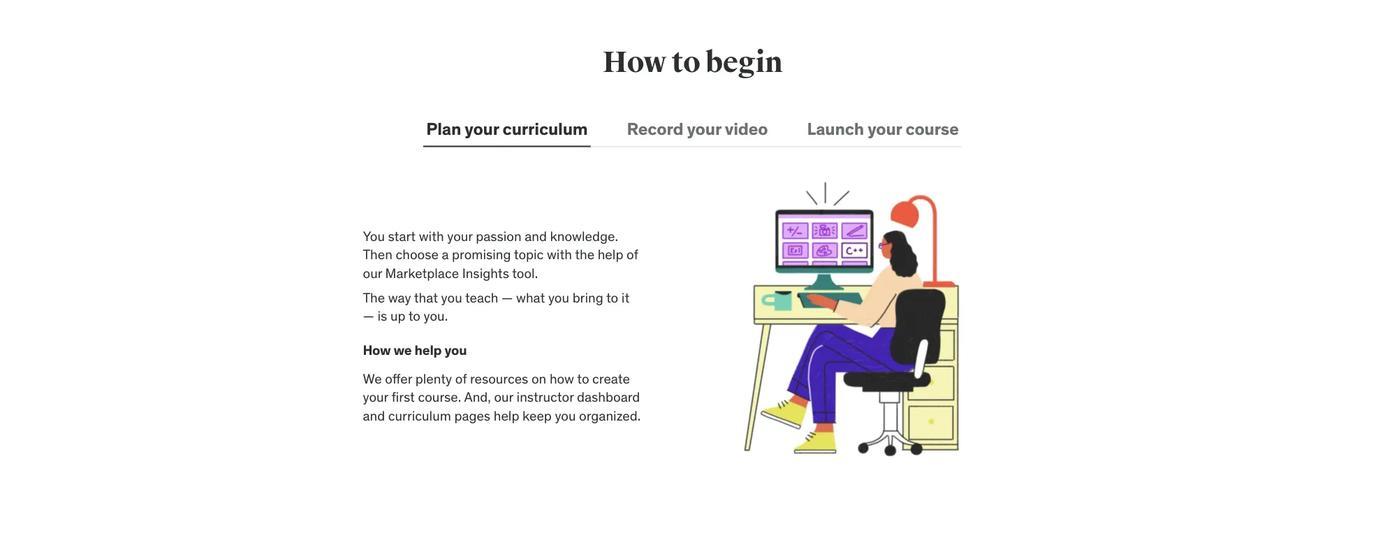 Task type: describe. For each thing, give the bounding box(es) containing it.
the
[[363, 289, 385, 306]]

tool.
[[512, 265, 538, 281]]

you start with your passion and knowledge. then choose a promising topic with the help of our marketplace insights tool.
[[363, 228, 638, 281]]

that
[[414, 289, 438, 306]]

1 vertical spatial —
[[363, 307, 374, 324]]

of inside we offer plenty of resources on how to create your first course. and, our instructor dashboard and curriculum pages help keep you organized.
[[455, 370, 467, 387]]

video
[[725, 118, 768, 139]]

passion
[[476, 228, 522, 244]]

record
[[627, 118, 684, 139]]

we
[[363, 370, 382, 387]]

curriculum inside button
[[503, 118, 588, 139]]

and inside you start with your passion and knowledge. then choose a promising topic with the help of our marketplace insights tool.
[[525, 228, 547, 244]]

the
[[575, 246, 595, 263]]

what
[[516, 289, 545, 306]]

help inside we offer plenty of resources on how to create your first course. and, our instructor dashboard and curriculum pages help keep you organized.
[[494, 407, 520, 424]]

your for launch
[[868, 118, 902, 139]]

teach
[[465, 289, 499, 306]]

knowledge.
[[550, 228, 618, 244]]

to left it
[[607, 289, 619, 306]]

you
[[363, 228, 385, 244]]

course
[[906, 118, 959, 139]]

our inside we offer plenty of resources on how to create your first course. and, our instructor dashboard and curriculum pages help keep you organized.
[[494, 389, 514, 405]]

of inside you start with your passion and knowledge. then choose a promising topic with the help of our marketplace insights tool.
[[627, 246, 638, 263]]

1 vertical spatial help
[[415, 341, 442, 358]]

you up plenty
[[445, 341, 467, 358]]

resources
[[470, 370, 529, 387]]

way
[[388, 289, 411, 306]]

to right up
[[409, 307, 421, 324]]

launch
[[807, 118, 864, 139]]

you right what
[[549, 289, 570, 306]]

marketplace
[[385, 265, 459, 281]]

plan your curriculum
[[426, 118, 588, 139]]

tab list containing plan your curriculum
[[424, 112, 962, 147]]

your inside we offer plenty of resources on how to create your first course. and, our instructor dashboard and curriculum pages help keep you organized.
[[363, 389, 389, 405]]

1 horizontal spatial with
[[547, 246, 572, 263]]

you.
[[424, 307, 448, 324]]

record your video
[[627, 118, 768, 139]]

we offer plenty of resources on how to create your first course. and, our instructor dashboard and curriculum pages help keep you organized.
[[363, 370, 641, 424]]

bring
[[573, 289, 604, 306]]

organized.
[[579, 407, 641, 424]]

plan your curriculum button
[[424, 112, 591, 146]]

then
[[363, 246, 393, 263]]

create
[[593, 370, 630, 387]]

to left 'begin'
[[672, 44, 701, 81]]

topic
[[514, 246, 544, 263]]

and,
[[464, 389, 491, 405]]

how
[[550, 370, 574, 387]]



Task type: locate. For each thing, give the bounding box(es) containing it.
0 horizontal spatial our
[[363, 265, 382, 281]]

up
[[391, 307, 406, 324]]

you down instructor
[[555, 407, 576, 424]]

your
[[465, 118, 499, 139], [687, 118, 722, 139], [868, 118, 902, 139], [447, 228, 473, 244], [363, 389, 389, 405]]

help inside you start with your passion and knowledge. then choose a promising topic with the help of our marketplace insights tool.
[[598, 246, 624, 263]]

plenty
[[416, 370, 452, 387]]

1 vertical spatial and
[[363, 407, 385, 424]]

of
[[627, 246, 638, 263], [455, 370, 467, 387]]

your for record
[[687, 118, 722, 139]]

offer
[[385, 370, 412, 387]]

promising
[[452, 246, 511, 263]]

pages
[[455, 407, 491, 424]]

and down we
[[363, 407, 385, 424]]

1 vertical spatial how
[[363, 341, 391, 358]]

1 vertical spatial curriculum
[[388, 407, 451, 424]]

your left video
[[687, 118, 722, 139]]

0 vertical spatial with
[[419, 228, 444, 244]]

0 horizontal spatial with
[[419, 228, 444, 244]]

0 vertical spatial curriculum
[[503, 118, 588, 139]]

—
[[502, 289, 513, 306], [363, 307, 374, 324]]

how we help you
[[363, 341, 467, 358]]

2 vertical spatial help
[[494, 407, 520, 424]]

0 vertical spatial —
[[502, 289, 513, 306]]

of up the and,
[[455, 370, 467, 387]]

1 vertical spatial with
[[547, 246, 572, 263]]

dashboard
[[577, 389, 640, 405]]

how left we
[[363, 341, 391, 358]]

0 horizontal spatial and
[[363, 407, 385, 424]]

you
[[441, 289, 462, 306], [549, 289, 570, 306], [445, 341, 467, 358], [555, 407, 576, 424]]

our inside you start with your passion and knowledge. then choose a promising topic with the help of our marketplace insights tool.
[[363, 265, 382, 281]]

is
[[378, 307, 387, 324]]

1 horizontal spatial of
[[627, 246, 638, 263]]

record your video button
[[624, 112, 771, 146]]

launch your course button
[[805, 112, 962, 146]]

how for how to begin
[[603, 44, 667, 81]]

first
[[392, 389, 415, 405]]

our down the then
[[363, 265, 382, 281]]

your up a
[[447, 228, 473, 244]]

your right plan
[[465, 118, 499, 139]]

with up a
[[419, 228, 444, 244]]

to inside we offer plenty of resources on how to create your first course. and, our instructor dashboard and curriculum pages help keep you organized.
[[577, 370, 589, 387]]

with left the the
[[547, 246, 572, 263]]

choose
[[396, 246, 439, 263]]

how to begin
[[603, 44, 783, 81]]

your for plan
[[465, 118, 499, 139]]

a
[[442, 246, 449, 263]]

and inside we offer plenty of resources on how to create your first course. and, our instructor dashboard and curriculum pages help keep you organized.
[[363, 407, 385, 424]]

your left course
[[868, 118, 902, 139]]

plan
[[426, 118, 461, 139]]

help left keep
[[494, 407, 520, 424]]

help right the the
[[598, 246, 624, 263]]

with
[[419, 228, 444, 244], [547, 246, 572, 263]]

our
[[363, 265, 382, 281], [494, 389, 514, 405]]

0 vertical spatial how
[[603, 44, 667, 81]]

1 horizontal spatial curriculum
[[503, 118, 588, 139]]

to right how
[[577, 370, 589, 387]]

curriculum
[[503, 118, 588, 139], [388, 407, 451, 424]]

insights
[[462, 265, 509, 281]]

launch your course
[[807, 118, 959, 139]]

help right we
[[415, 341, 442, 358]]

start
[[388, 228, 416, 244]]

tab list
[[424, 112, 962, 147]]

on
[[532, 370, 547, 387]]

1 horizontal spatial and
[[525, 228, 547, 244]]

— left is
[[363, 307, 374, 324]]

and
[[525, 228, 547, 244], [363, 407, 385, 424]]

0 horizontal spatial curriculum
[[388, 407, 451, 424]]

how for how we help you
[[363, 341, 391, 358]]

1 vertical spatial our
[[494, 389, 514, 405]]

your down we
[[363, 389, 389, 405]]

we
[[394, 341, 412, 358]]

how
[[603, 44, 667, 81], [363, 341, 391, 358]]

curriculum inside we offer plenty of resources on how to create your first course. and, our instructor dashboard and curriculum pages help keep you organized.
[[388, 407, 451, 424]]

instructor
[[517, 389, 574, 405]]

course.
[[418, 389, 461, 405]]

2 horizontal spatial help
[[598, 246, 624, 263]]

0 horizontal spatial of
[[455, 370, 467, 387]]

your inside "launch your course" button
[[868, 118, 902, 139]]

0 vertical spatial our
[[363, 265, 382, 281]]

your inside plan your curriculum button
[[465, 118, 499, 139]]

our down resources
[[494, 389, 514, 405]]

0 horizontal spatial how
[[363, 341, 391, 358]]

it
[[622, 289, 630, 306]]

your inside you start with your passion and knowledge. then choose a promising topic with the help of our marketplace insights tool.
[[447, 228, 473, 244]]

1 horizontal spatial our
[[494, 389, 514, 405]]

the way that you teach — what you bring to it — is up to you.
[[363, 289, 630, 324]]

0 vertical spatial of
[[627, 246, 638, 263]]

keep
[[523, 407, 552, 424]]

how up record
[[603, 44, 667, 81]]

0 horizontal spatial —
[[363, 307, 374, 324]]

1 horizontal spatial how
[[603, 44, 667, 81]]

— left what
[[502, 289, 513, 306]]

you inside we offer plenty of resources on how to create your first course. and, our instructor dashboard and curriculum pages help keep you organized.
[[555, 407, 576, 424]]

and up topic
[[525, 228, 547, 244]]

your inside record your video "button"
[[687, 118, 722, 139]]

help
[[598, 246, 624, 263], [415, 341, 442, 358], [494, 407, 520, 424]]

to
[[672, 44, 701, 81], [607, 289, 619, 306], [409, 307, 421, 324], [577, 370, 589, 387]]

1 horizontal spatial help
[[494, 407, 520, 424]]

0 vertical spatial help
[[598, 246, 624, 263]]

1 horizontal spatial —
[[502, 289, 513, 306]]

1 vertical spatial of
[[455, 370, 467, 387]]

0 vertical spatial and
[[525, 228, 547, 244]]

0 horizontal spatial help
[[415, 341, 442, 358]]

of up it
[[627, 246, 638, 263]]

begin
[[706, 44, 783, 81]]

you up the you.
[[441, 289, 462, 306]]



Task type: vqa. For each thing, say whether or not it's contained in the screenshot.
offer
yes



